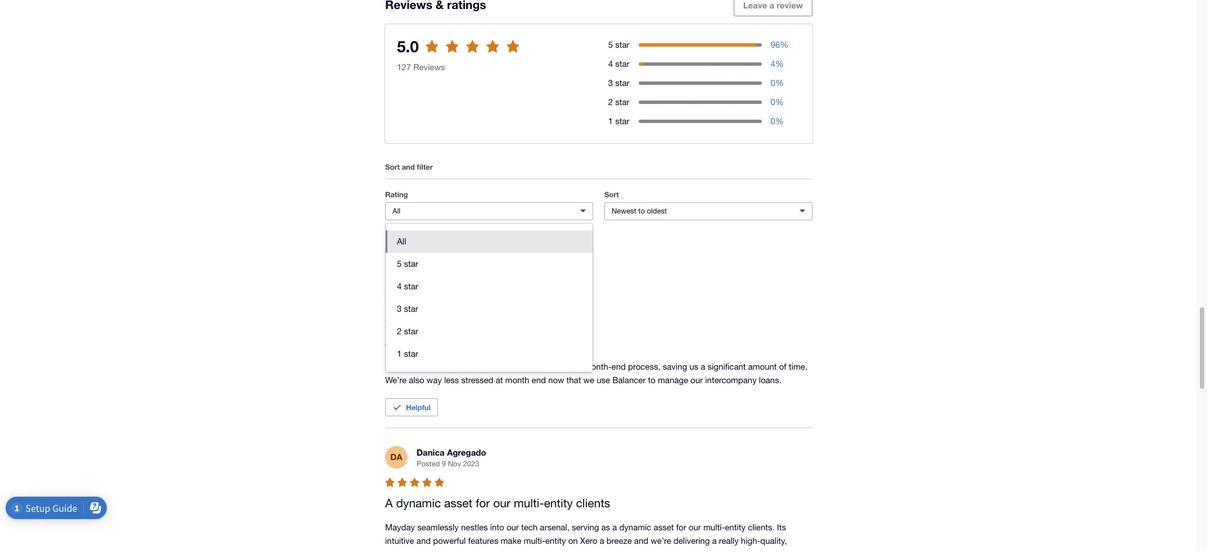 Task type: locate. For each thing, give the bounding box(es) containing it.
leave
[[744, 0, 767, 10]]

4 star
[[608, 59, 630, 69], [397, 282, 418, 291]]

to
[[433, 48, 441, 58], [639, 207, 645, 215], [648, 376, 656, 385]]

1 vertical spatial 0
[[771, 97, 776, 107]]

for inside "mayday seamlessly nestles into our tech arsenal, serving as a dynamic asset for our multi-entity clients. its intuitive and powerful features make multi-entity on xero a breeze and we're delivering a really high-quality, valuable service. we can't imagine life without it."
[[676, 523, 687, 533]]

multi- up tech
[[514, 497, 544, 510]]

1 horizontal spatial 2 star
[[608, 97, 630, 107]]

0 vertical spatial multi-
[[514, 497, 544, 510]]

5
[[608, 40, 613, 49], [397, 259, 402, 269]]

all inside popup button
[[393, 207, 401, 215]]

fu
[[391, 291, 402, 301]]

vital inside mayday is a vital tool. it dramatically streamlines our month-end process, saving us a significant amount of time. we're also way less stressed at month end now that we use balancer to manage our intercompany loans.
[[433, 362, 448, 372]]

asset up we're
[[654, 523, 674, 533]]

rating
[[385, 190, 408, 199]]

0 vertical spatial dynamic
[[396, 497, 441, 510]]

0 vertical spatial for
[[476, 497, 490, 510]]

clients
[[576, 497, 610, 510]]

2 vertical spatial 0 %
[[771, 116, 784, 126]]

0 for 2 star
[[771, 97, 776, 107]]

star
[[615, 40, 630, 49], [615, 59, 630, 69], [615, 78, 630, 88], [615, 97, 630, 107], [615, 116, 630, 126], [404, 259, 418, 269], [404, 282, 418, 291], [404, 304, 418, 314], [404, 327, 418, 336], [404, 349, 418, 359]]

0 vertical spatial a
[[385, 335, 393, 349]]

0 vertical spatial asset
[[444, 497, 473, 510]]

1 vertical spatial 3
[[397, 304, 402, 314]]

2 horizontal spatial 4
[[771, 59, 776, 69]]

1 star
[[608, 116, 630, 126], [397, 349, 418, 359]]

1 vertical spatial dynamic
[[620, 523, 652, 533]]

and left we're
[[634, 537, 649, 546]]

all down "rating"
[[393, 207, 401, 215]]

a
[[385, 335, 393, 349], [385, 497, 393, 510]]

reviews
[[414, 62, 445, 72]]

1 vertical spatial 5
[[397, 259, 402, 269]]

a
[[770, 0, 775, 10], [426, 362, 430, 372], [701, 362, 706, 372], [613, 523, 617, 533], [600, 537, 604, 546], [712, 537, 717, 546]]

way
[[427, 376, 442, 385]]

posted inside florah umukundwa posted
[[417, 299, 440, 308]]

3 0 from the top
[[771, 116, 776, 126]]

leave a review
[[744, 0, 803, 10]]

% for 2 star
[[776, 97, 784, 107]]

dynamic up breeze on the bottom right of page
[[620, 523, 652, 533]]

leave a review button
[[734, 0, 813, 17]]

newest
[[612, 207, 637, 215]]

1 star inside button
[[397, 349, 418, 359]]

5.0
[[397, 37, 419, 56]]

0 % for 2 star
[[771, 97, 784, 107]]

dynamic
[[396, 497, 441, 510], [620, 523, 652, 533]]

0 horizontal spatial 1 star
[[397, 349, 418, 359]]

features
[[468, 537, 499, 546]]

1 vertical spatial a
[[385, 497, 393, 510]]

multi- up without on the bottom left of the page
[[524, 537, 546, 546]]

of
[[779, 362, 787, 372]]

tool
[[421, 335, 441, 349]]

1 horizontal spatial vital
[[433, 362, 448, 372]]

1 posted from the top
[[417, 299, 440, 308]]

and up service.
[[417, 537, 431, 546]]

month
[[505, 376, 530, 385]]

we're
[[385, 376, 407, 385]]

sort up "rating"
[[385, 162, 400, 171]]

127
[[397, 62, 411, 72]]

group containing all
[[386, 224, 593, 372]]

2 posted from the top
[[417, 460, 440, 469]]

2 horizontal spatial and
[[634, 537, 649, 546]]

reviews for to
[[443, 48, 474, 58]]

group
[[386, 224, 593, 372]]

1 vertical spatial vital
[[433, 362, 448, 372]]

serving
[[572, 523, 599, 533]]

to inside popup button
[[639, 207, 645, 215]]

1 vertical spatial 1 star
[[397, 349, 418, 359]]

newest to oldest button
[[605, 202, 813, 220]]

our up into
[[493, 497, 511, 510]]

saving
[[663, 362, 687, 372]]

posted down danica
[[417, 460, 440, 469]]

a right leave
[[770, 0, 775, 10]]

1 horizontal spatial asset
[[654, 523, 674, 533]]

entity up arsenal,
[[544, 497, 573, 510]]

0 horizontal spatial 2 star
[[397, 327, 418, 336]]

a left really
[[712, 537, 717, 546]]

a for a dynamic asset for our multi-entity clients
[[385, 497, 393, 510]]

0 vertical spatial 5 star
[[608, 40, 630, 49]]

3 star
[[608, 78, 630, 88], [397, 304, 418, 314]]

skip to reviews list
[[413, 48, 488, 58]]

mayday inside "mayday seamlessly nestles into our tech arsenal, serving as a dynamic asset for our multi-entity clients. its intuitive and powerful features make multi-entity on xero a breeze and we're delivering a really high-quality, valuable service. we can't imagine life without it."
[[385, 523, 415, 533]]

1 vertical spatial for
[[676, 523, 687, 533]]

3 inside button
[[397, 304, 402, 314]]

0
[[771, 78, 776, 88], [771, 97, 776, 107], [771, 116, 776, 126]]

2 a from the top
[[385, 497, 393, 510]]

a right us
[[701, 362, 706, 372]]

entity up it.
[[545, 537, 566, 546]]

vital left tool
[[396, 335, 417, 349]]

2 vertical spatial to
[[648, 376, 656, 385]]

it.
[[561, 550, 568, 551]]

2 vertical spatial 0
[[771, 116, 776, 126]]

vital up way
[[433, 362, 448, 372]]

all left recent
[[397, 237, 406, 246]]

0 vertical spatial to
[[433, 48, 441, 58]]

reviews for recent
[[443, 244, 478, 256]]

1 0 from the top
[[771, 78, 776, 88]]

0 vertical spatial reviews
[[443, 48, 474, 58]]

1 a from the top
[[385, 335, 393, 349]]

1 horizontal spatial 1
[[608, 116, 613, 126]]

1 horizontal spatial 4 star
[[608, 59, 630, 69]]

mayday up intuitive
[[385, 523, 415, 533]]

list
[[476, 48, 488, 58]]

a up we're
[[385, 335, 393, 349]]

end up balancer at the right
[[612, 362, 626, 372]]

list box
[[386, 224, 593, 372]]

1 vertical spatial 4 star
[[397, 282, 418, 291]]

a right xero
[[600, 537, 604, 546]]

96
[[771, 40, 780, 49]]

posted down florah
[[417, 299, 440, 308]]

to left oldest
[[639, 207, 645, 215]]

2 0 % from the top
[[771, 97, 784, 107]]

to for skip
[[433, 48, 441, 58]]

amount
[[749, 362, 777, 372]]

0 horizontal spatial 3 star
[[397, 304, 418, 314]]

all for all popup button
[[393, 207, 401, 215]]

1 vertical spatial multi-
[[704, 523, 725, 533]]

1 vertical spatial 3 star
[[397, 304, 418, 314]]

0 vertical spatial 1
[[608, 116, 613, 126]]

1 vertical spatial mayday
[[385, 523, 415, 533]]

1 vertical spatial 2
[[397, 327, 402, 336]]

a up intuitive
[[385, 497, 393, 510]]

florah umukundwa posted
[[417, 287, 495, 308]]

all inside button
[[397, 237, 406, 246]]

sort up newest in the right of the page
[[605, 190, 619, 199]]

for up delivering
[[676, 523, 687, 533]]

2 star inside button
[[397, 327, 418, 336]]

reviews left list
[[443, 48, 474, 58]]

0 horizontal spatial sort
[[385, 162, 400, 171]]

a vital tool
[[385, 335, 441, 349]]

0 %
[[771, 78, 784, 88], [771, 97, 784, 107], [771, 116, 784, 126]]

asset
[[444, 497, 473, 510], [654, 523, 674, 533]]

and left filter
[[402, 162, 415, 171]]

0 vertical spatial sort
[[385, 162, 400, 171]]

1 horizontal spatial and
[[417, 537, 431, 546]]

2 0 from the top
[[771, 97, 776, 107]]

1 horizontal spatial end
[[612, 362, 626, 372]]

1 horizontal spatial for
[[676, 523, 687, 533]]

all button
[[386, 231, 593, 253]]

arsenal,
[[540, 523, 570, 533]]

4 inside button
[[397, 282, 402, 291]]

0 horizontal spatial 4 star
[[397, 282, 418, 291]]

use
[[597, 376, 610, 385]]

1 horizontal spatial to
[[639, 207, 645, 215]]

1 vertical spatial 0 %
[[771, 97, 784, 107]]

a right is
[[426, 362, 430, 372]]

0 horizontal spatial 5 star
[[397, 259, 418, 269]]

service.
[[419, 550, 448, 551]]

end down the streamlines
[[532, 376, 546, 385]]

our up delivering
[[689, 523, 701, 533]]

1 horizontal spatial 2
[[608, 97, 613, 107]]

0 horizontal spatial 2
[[397, 327, 402, 336]]

mayday up we're
[[385, 362, 415, 372]]

4 star inside button
[[397, 282, 418, 291]]

for up nestles
[[476, 497, 490, 510]]

% for 3 star
[[776, 78, 784, 88]]

1 horizontal spatial dynamic
[[620, 523, 652, 533]]

1 horizontal spatial 5
[[608, 40, 613, 49]]

0 vertical spatial 3
[[608, 78, 613, 88]]

0 vertical spatial 0 %
[[771, 78, 784, 88]]

skip to reviews list link
[[403, 42, 498, 65]]

all for all button
[[397, 237, 406, 246]]

0 vertical spatial 3 star
[[608, 78, 630, 88]]

1 vertical spatial 2 star
[[397, 327, 418, 336]]

4 star button
[[386, 276, 593, 298]]

0 horizontal spatial 4
[[397, 282, 402, 291]]

1 horizontal spatial 5 star
[[608, 40, 630, 49]]

most
[[385, 244, 408, 256]]

1 0 % from the top
[[771, 78, 784, 88]]

our
[[570, 362, 582, 372], [691, 376, 703, 385], [493, 497, 511, 510], [507, 523, 519, 533], [689, 523, 701, 533]]

umukundwa
[[445, 287, 495, 297]]

1 horizontal spatial sort
[[605, 190, 619, 199]]

1 vertical spatial 5 star
[[397, 259, 418, 269]]

3 0 % from the top
[[771, 116, 784, 126]]

1 vertical spatial sort
[[605, 190, 619, 199]]

2 horizontal spatial to
[[648, 376, 656, 385]]

0 horizontal spatial 1
[[397, 349, 402, 359]]

1 vertical spatial posted
[[417, 460, 440, 469]]

posted for dynamic
[[417, 460, 440, 469]]

asset up nestles
[[444, 497, 473, 510]]

2 mayday from the top
[[385, 523, 415, 533]]

1 horizontal spatial 3
[[608, 78, 613, 88]]

0 horizontal spatial to
[[433, 48, 441, 58]]

newest to oldest
[[612, 207, 667, 215]]

2
[[608, 97, 613, 107], [397, 327, 402, 336]]

mayday is a vital tool. it dramatically streamlines our month-end process, saving us a significant amount of time. we're also way less stressed at month end now that we use balancer to manage our intercompany loans.
[[385, 362, 810, 385]]

1 vertical spatial all
[[397, 237, 406, 246]]

0 vertical spatial posted
[[417, 299, 440, 308]]

list box containing all
[[386, 224, 593, 372]]

dynamic up seamlessly
[[396, 497, 441, 510]]

0 vertical spatial entity
[[544, 497, 573, 510]]

% for 5 star
[[780, 40, 789, 49]]

clients.
[[748, 523, 775, 533]]

multi- up really
[[704, 523, 725, 533]]

entity up really
[[725, 523, 746, 533]]

1 vertical spatial asset
[[654, 523, 674, 533]]

mayday inside mayday is a vital tool. it dramatically streamlines our month-end process, saving us a significant amount of time. we're also way less stressed at month end now that we use balancer to manage our intercompany loans.
[[385, 362, 415, 372]]

now
[[548, 376, 564, 385]]

0 vertical spatial mayday
[[385, 362, 415, 372]]

0 horizontal spatial vital
[[396, 335, 417, 349]]

to right skip
[[433, 48, 441, 58]]

multi-
[[514, 497, 544, 510], [704, 523, 725, 533], [524, 537, 546, 546]]

%
[[780, 40, 789, 49], [776, 59, 784, 69], [776, 78, 784, 88], [776, 97, 784, 107], [776, 116, 784, 126]]

and
[[402, 162, 415, 171], [417, 537, 431, 546], [634, 537, 649, 546]]

mayday
[[385, 362, 415, 372], [385, 523, 415, 533]]

less
[[444, 376, 459, 385]]

it
[[469, 362, 474, 372]]

dramatically
[[476, 362, 522, 372]]

1 vertical spatial reviews
[[443, 244, 478, 256]]

0 vertical spatial 0
[[771, 78, 776, 88]]

significant
[[708, 362, 746, 372]]

posted inside danica agregado posted 9 nov 2023
[[417, 460, 440, 469]]

entity
[[544, 497, 573, 510], [725, 523, 746, 533], [545, 537, 566, 546]]

0 horizontal spatial 3
[[397, 304, 402, 314]]

0 vertical spatial all
[[393, 207, 401, 215]]

0 horizontal spatial 5
[[397, 259, 402, 269]]

0 vertical spatial end
[[612, 362, 626, 372]]

0 vertical spatial 1 star
[[608, 116, 630, 126]]

time.
[[789, 362, 808, 372]]

stressed
[[462, 376, 494, 385]]

da
[[391, 452, 403, 463]]

1 vertical spatial to
[[639, 207, 645, 215]]

to down process,
[[648, 376, 656, 385]]

1 vertical spatial end
[[532, 376, 546, 385]]

0 vertical spatial 2 star
[[608, 97, 630, 107]]

sort and filter
[[385, 162, 433, 171]]

1 vertical spatial 1
[[397, 349, 402, 359]]

1 mayday from the top
[[385, 362, 415, 372]]

without
[[531, 550, 558, 551]]

0 vertical spatial 2
[[608, 97, 613, 107]]

reviews right recent
[[443, 244, 478, 256]]

valuable
[[385, 550, 417, 551]]

1 horizontal spatial 1 star
[[608, 116, 630, 126]]



Task type: describe. For each thing, give the bounding box(es) containing it.
manage
[[658, 376, 688, 385]]

we
[[584, 376, 595, 385]]

2023
[[463, 460, 480, 469]]

oldest
[[647, 207, 667, 215]]

on
[[568, 537, 578, 546]]

2 vertical spatial entity
[[545, 537, 566, 546]]

posted for vital
[[417, 299, 440, 308]]

delivering
[[674, 537, 710, 546]]

dynamic inside "mayday seamlessly nestles into our tech arsenal, serving as a dynamic asset for our multi-entity clients. its intuitive and powerful features make multi-entity on xero a breeze and we're delivering a really high-quality, valuable service. we can't imagine life without it."
[[620, 523, 652, 533]]

5 star inside button
[[397, 259, 418, 269]]

process,
[[628, 362, 661, 372]]

that
[[567, 376, 581, 385]]

1 horizontal spatial 4
[[608, 59, 613, 69]]

nov
[[448, 460, 461, 469]]

a right the as
[[613, 523, 617, 533]]

% for 1 star
[[776, 116, 784, 126]]

helpful
[[406, 403, 431, 412]]

3 star inside button
[[397, 304, 418, 314]]

9
[[442, 460, 446, 469]]

0 % for 1 star
[[771, 116, 784, 126]]

us
[[690, 362, 699, 372]]

we're
[[651, 537, 671, 546]]

2 inside button
[[397, 327, 402, 336]]

to for newest
[[639, 207, 645, 215]]

0 horizontal spatial for
[[476, 497, 490, 510]]

into
[[490, 523, 504, 533]]

quality,
[[761, 537, 787, 546]]

1 inside button
[[397, 349, 402, 359]]

danica
[[417, 448, 445, 458]]

sort for sort
[[605, 190, 619, 199]]

high-
[[741, 537, 761, 546]]

skip
[[413, 48, 431, 58]]

a inside button
[[770, 0, 775, 10]]

96 %
[[771, 40, 789, 49]]

recent
[[411, 244, 440, 256]]

xero
[[580, 537, 598, 546]]

filter
[[417, 162, 433, 171]]

is
[[418, 362, 424, 372]]

we
[[450, 550, 462, 551]]

1 vertical spatial entity
[[725, 523, 746, 533]]

sort for sort and filter
[[385, 162, 400, 171]]

our up make
[[507, 523, 519, 533]]

0 horizontal spatial dynamic
[[396, 497, 441, 510]]

seamlessly
[[418, 523, 459, 533]]

also
[[409, 376, 425, 385]]

1 star button
[[386, 343, 593, 366]]

a dynamic asset for our multi-entity clients
[[385, 497, 610, 510]]

2 star button
[[386, 321, 593, 343]]

can't
[[465, 550, 483, 551]]

powerful
[[433, 537, 466, 546]]

3 star button
[[386, 298, 593, 321]]

nestles
[[461, 523, 488, 533]]

4 %
[[771, 59, 784, 69]]

a for a vital tool
[[385, 335, 393, 349]]

mayday for dynamic
[[385, 523, 415, 533]]

its
[[777, 523, 786, 533]]

intuitive
[[385, 537, 414, 546]]

2 vertical spatial multi-
[[524, 537, 546, 546]]

tool.
[[450, 362, 467, 372]]

loans.
[[759, 376, 782, 385]]

agregado
[[447, 448, 486, 458]]

intercompany
[[706, 376, 757, 385]]

0 vertical spatial 5
[[608, 40, 613, 49]]

review
[[777, 0, 803, 10]]

0 horizontal spatial end
[[532, 376, 546, 385]]

0 horizontal spatial and
[[402, 162, 415, 171]]

5 star button
[[386, 253, 593, 276]]

asset inside "mayday seamlessly nestles into our tech arsenal, serving as a dynamic asset for our multi-entity clients. its intuitive and powerful features make multi-entity on xero a breeze and we're delivering a really high-quality, valuable service. we can't imagine life without it."
[[654, 523, 674, 533]]

mayday seamlessly nestles into our tech arsenal, serving as a dynamic asset for our multi-entity clients. its intuitive and powerful features make multi-entity on xero a breeze and we're delivering a really high-quality, valuable service. we can't imagine life without it.
[[385, 523, 790, 551]]

at
[[496, 376, 503, 385]]

month-
[[584, 362, 612, 372]]

to inside mayday is a vital tool. it dramatically streamlines our month-end process, saving us a significant amount of time. we're also way less stressed at month end now that we use balancer to manage our intercompany loans.
[[648, 376, 656, 385]]

make
[[501, 537, 522, 546]]

really
[[719, 537, 739, 546]]

5 inside button
[[397, 259, 402, 269]]

streamlines
[[524, 362, 567, 372]]

0 horizontal spatial asset
[[444, 497, 473, 510]]

imagine
[[486, 550, 515, 551]]

florah
[[417, 287, 442, 297]]

0 for 1 star
[[771, 116, 776, 126]]

0 vertical spatial 4 star
[[608, 59, 630, 69]]

0 % for 3 star
[[771, 78, 784, 88]]

% for 4 star
[[776, 59, 784, 69]]

0 for 3 star
[[771, 78, 776, 88]]

tech
[[521, 523, 538, 533]]

all button
[[385, 202, 593, 220]]

0 vertical spatial vital
[[396, 335, 417, 349]]

127 reviews
[[397, 62, 445, 72]]

balancer
[[613, 376, 646, 385]]

breeze
[[607, 537, 632, 546]]

1 horizontal spatial 3 star
[[608, 78, 630, 88]]

as
[[602, 523, 610, 533]]

helpful button
[[385, 399, 438, 417]]

mayday for vital
[[385, 362, 415, 372]]

danica agregado posted 9 nov 2023
[[417, 448, 486, 469]]

our up that
[[570, 362, 582, 372]]

our down us
[[691, 376, 703, 385]]

life
[[518, 550, 528, 551]]



Task type: vqa. For each thing, say whether or not it's contained in the screenshot.
"to" related to Skip
yes



